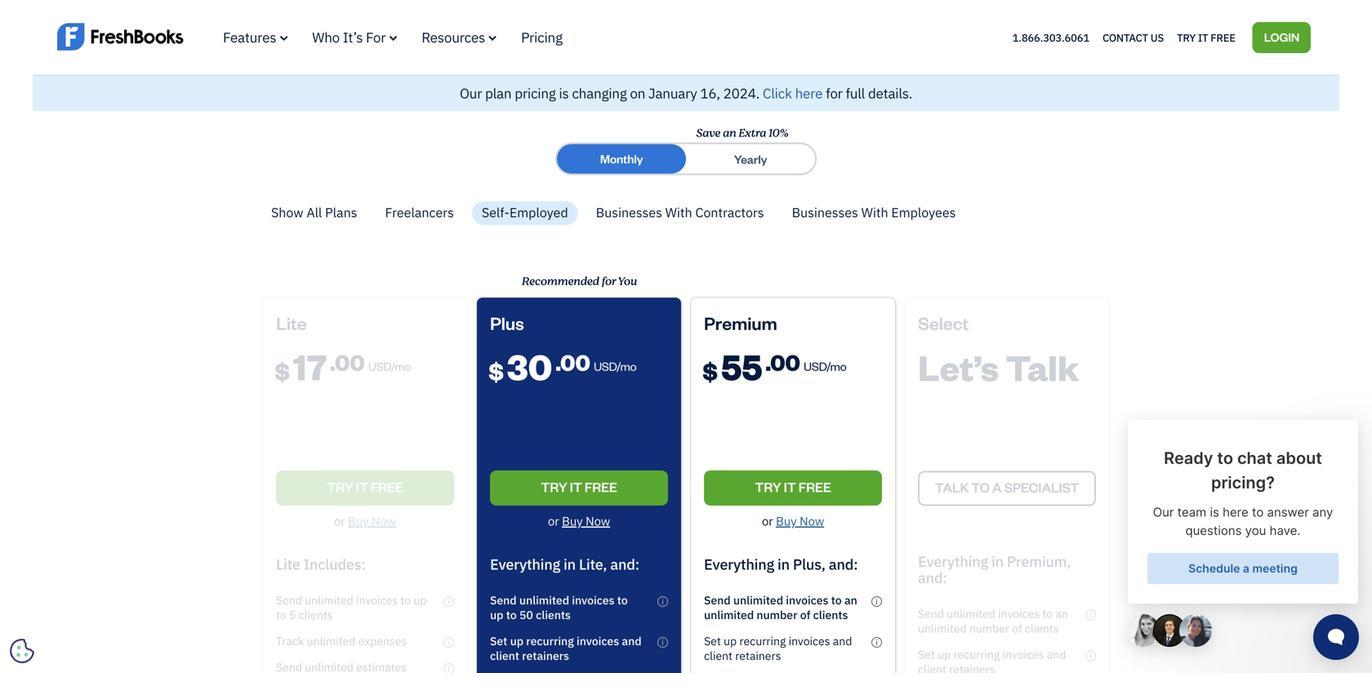 Task type: describe. For each thing, give the bounding box(es) containing it.
or buy now for 1st buy now link from the right
[[762, 513, 825, 529]]

client for everything in plus, and:
[[704, 648, 733, 663]]

set for everything in lite, and:
[[490, 634, 508, 649]]

try it free link for 1st buy now link from the right
[[704, 471, 882, 506]]

set up recurring invoices and client retainers for lite,
[[490, 634, 642, 663]]

who it's for
[[312, 28, 386, 46]]

send for everything in lite, and:
[[490, 593, 517, 608]]

who
[[312, 28, 340, 46]]

show
[[271, 204, 304, 221]]

self-employed
[[482, 204, 568, 221]]

up inside the send unlimited invoices to up to 50 clients
[[490, 607, 504, 622]]

here
[[796, 84, 823, 102]]

plus
[[490, 311, 524, 334]]

it for second buy now link from the right
[[570, 478, 582, 495]]

.00 usd/mo for 1st buy now link from the right
[[766, 348, 847, 376]]

16,
[[701, 84, 721, 102]]

free inside try it free link
[[1211, 30, 1236, 44]]

$ for second buy now link from the right
[[489, 355, 504, 386]]

employees
[[892, 204, 956, 221]]

try for 1st buy now link from the right
[[755, 478, 782, 495]]

try for second buy now link from the right
[[541, 478, 568, 495]]

send unlimited invoices to an unlimited number of clients
[[704, 593, 858, 622]]

click here link
[[763, 84, 823, 102]]

resources
[[422, 28, 485, 46]]

usd/mo for 1st buy now link from the right
[[804, 358, 847, 374]]

retainers for plus,
[[736, 648, 782, 663]]

pricing
[[515, 84, 556, 102]]

usd/mo for second buy now link from the right
[[594, 358, 637, 374]]

january
[[649, 84, 697, 102]]

show all plans
[[271, 204, 357, 221]]

try it free for second buy now link from the right
[[541, 478, 617, 495]]

with for employees
[[862, 204, 889, 221]]

contact us
[[1103, 30, 1164, 44]]

.00 usd/mo for second buy now link from the right
[[556, 348, 637, 376]]

unlimited left number
[[704, 607, 754, 622]]

and for everything in plus, and:
[[833, 634, 853, 649]]

10%
[[768, 125, 789, 142]]

or buy now for second buy now link from the right
[[548, 513, 610, 529]]

send unlimited invoices to up to 50 clients
[[490, 593, 628, 622]]

businesses for businesses with employees
[[792, 204, 859, 221]]

cookie preferences image
[[10, 639, 34, 663]]

businesses for businesses with contractors
[[596, 204, 663, 221]]

clients inside the send unlimited invoices to up to 50 clients
[[536, 607, 571, 622]]

and: for everything in lite, and:
[[611, 555, 640, 574]]

set up recurring invoices and client retainers for plus,
[[704, 634, 853, 663]]

pricing link
[[521, 28, 563, 46]]

all
[[307, 204, 322, 221]]

plan
[[485, 84, 512, 102]]

and for everything in lite, and:
[[622, 634, 642, 649]]

2 buy now link from the left
[[776, 513, 825, 529]]

plus,
[[793, 555, 826, 574]]

in for plus,
[[778, 555, 790, 574]]

everything in lite, and:
[[490, 555, 640, 574]]

everything for everything in plus, and:
[[704, 555, 775, 574]]

for
[[366, 28, 386, 46]]

$ for 1st buy now link from the right
[[703, 355, 718, 386]]

free for 1st buy now link from the right
[[799, 478, 832, 495]]

number
[[757, 607, 798, 622]]

for
[[826, 84, 843, 102]]

invoices inside the send unlimited invoices to up to 50 clients
[[572, 593, 615, 608]]

send for everything in plus, and:
[[704, 593, 731, 608]]

save
[[696, 125, 720, 142]]

everything for everything in lite, and:
[[490, 555, 560, 574]]

or for 1st buy now link from the right
[[762, 513, 773, 529]]

plans
[[325, 204, 357, 221]]

invoices inside send unlimited invoices to an unlimited number of clients
[[786, 593, 829, 608]]

self-
[[482, 204, 510, 221]]

1 buy from the left
[[562, 513, 583, 529]]

and: for everything in plus, and:
[[829, 555, 858, 574]]

lite,
[[579, 555, 607, 574]]

unlimited for plus,
[[734, 593, 784, 608]]

up for everything in lite, and:
[[510, 634, 524, 649]]

to for plus,
[[832, 593, 842, 608]]

login link
[[1253, 22, 1311, 53]]

0 horizontal spatial an
[[723, 125, 736, 142]]

free for second buy now link from the right
[[585, 478, 617, 495]]

try it free
[[1178, 30, 1236, 44]]

1.866.303.6061 link
[[1013, 30, 1090, 44]]



Task type: vqa. For each thing, say whether or not it's contained in the screenshot.
Free to the middle
yes



Task type: locate. For each thing, give the bounding box(es) containing it.
1 in from the left
[[564, 555, 576, 574]]

50
[[520, 607, 533, 622]]

1 or buy now from the left
[[548, 513, 610, 529]]

try it free up everything in plus, and: in the right of the page
[[755, 478, 832, 495]]

0 horizontal spatial set
[[490, 634, 508, 649]]

invoices down the send unlimited invoices to up to 50 clients
[[577, 634, 619, 649]]

2 everything from the left
[[704, 555, 775, 574]]

up
[[490, 607, 504, 622], [510, 634, 524, 649], [724, 634, 737, 649]]

send inside send unlimited invoices to an unlimited number of clients
[[704, 593, 731, 608]]

invoices down lite,
[[572, 593, 615, 608]]

buy now link
[[562, 513, 610, 529], [776, 513, 825, 529]]

0 horizontal spatial or buy now
[[548, 513, 610, 529]]

it up everything in plus, and: in the right of the page
[[784, 478, 796, 495]]

1.866.303.6061
[[1013, 30, 1090, 44]]

2 and from the left
[[833, 634, 853, 649]]

2 set up recurring invoices and client retainers from the left
[[704, 634, 853, 663]]

1 horizontal spatial .00
[[766, 348, 801, 376]]

unlimited for lite,
[[520, 593, 570, 608]]

1 horizontal spatial send
[[704, 593, 731, 608]]

1 horizontal spatial to
[[618, 593, 628, 608]]

2 send from the left
[[704, 593, 731, 608]]

1 try it free link from the left
[[490, 471, 668, 506]]

send inside the send unlimited invoices to up to 50 clients
[[490, 593, 517, 608]]

0 horizontal spatial with
[[666, 204, 693, 221]]

0 horizontal spatial buy
[[562, 513, 583, 529]]

businesses
[[596, 204, 663, 221], [792, 204, 859, 221]]

0 horizontal spatial everything
[[490, 555, 560, 574]]

1 client from the left
[[490, 648, 520, 663]]

clients
[[536, 607, 571, 622], [814, 607, 848, 622]]

login
[[1265, 29, 1300, 44]]

1 horizontal spatial it
[[784, 478, 796, 495]]

2 horizontal spatial up
[[724, 634, 737, 649]]

2 set from the left
[[704, 634, 721, 649]]

freshbooks logo image
[[57, 21, 184, 52]]

0 horizontal spatial client
[[490, 648, 520, 663]]

it's
[[343, 28, 363, 46]]

try left the it
[[1178, 30, 1196, 44]]

full
[[846, 84, 865, 102]]

us
[[1151, 30, 1164, 44]]

1 and from the left
[[622, 634, 642, 649]]

free up lite,
[[585, 478, 617, 495]]

up for everything in plus, and:
[[724, 634, 737, 649]]

0 horizontal spatial usd/mo
[[594, 358, 637, 374]]

0 vertical spatial an
[[723, 125, 736, 142]]

1 horizontal spatial try
[[755, 478, 782, 495]]

free up plus,
[[799, 478, 832, 495]]

0 horizontal spatial $
[[489, 355, 504, 386]]

2 .00 usd/mo from the left
[[766, 348, 847, 376]]

$ down premium
[[703, 355, 718, 386]]

1 horizontal spatial an
[[845, 593, 858, 608]]

2 usd/mo from the left
[[804, 358, 847, 374]]

0 horizontal spatial and
[[622, 634, 642, 649]]

up left 50
[[490, 607, 504, 622]]

try up the everything in lite, and:
[[541, 478, 568, 495]]

our
[[460, 84, 482, 102]]

2 clients from the left
[[814, 607, 848, 622]]

0 horizontal spatial up
[[490, 607, 504, 622]]

1 horizontal spatial and:
[[829, 555, 858, 574]]

buy up the everything in lite, and:
[[562, 513, 583, 529]]

1 horizontal spatial recurring
[[740, 634, 786, 649]]

0 horizontal spatial try
[[541, 478, 568, 495]]

buy up everything in plus, and: in the right of the page
[[776, 513, 797, 529]]

2 .00 from the left
[[766, 348, 801, 376]]

try it free link
[[490, 471, 668, 506], [704, 471, 882, 506]]

1 horizontal spatial buy now link
[[776, 513, 825, 529]]

with
[[666, 204, 693, 221], [862, 204, 889, 221]]

try it free link up lite,
[[490, 471, 668, 506]]

unlimited down the everything in lite, and:
[[520, 593, 570, 608]]

retainers down number
[[736, 648, 782, 663]]

1 horizontal spatial up
[[510, 634, 524, 649]]

extra
[[738, 125, 766, 142]]

and
[[622, 634, 642, 649], [833, 634, 853, 649]]

save an extra 10%
[[696, 125, 789, 142]]

free right the it
[[1211, 30, 1236, 44]]

1 retainers from the left
[[522, 648, 569, 663]]

2 try it free link from the left
[[704, 471, 882, 506]]

1 horizontal spatial everything
[[704, 555, 775, 574]]

2 horizontal spatial free
[[1211, 30, 1236, 44]]

1 $ from the left
[[489, 355, 504, 386]]

2 and: from the left
[[829, 555, 858, 574]]

or for second buy now link from the right
[[548, 513, 559, 529]]

invoices down plus,
[[786, 593, 829, 608]]

or buy now up everything in plus, and: in the right of the page
[[762, 513, 825, 529]]

1 horizontal spatial client
[[704, 648, 733, 663]]

to
[[618, 593, 628, 608], [832, 593, 842, 608], [506, 607, 517, 622]]

client down the send unlimited invoices to up to 50 clients
[[490, 648, 520, 663]]

everything in plus, and:
[[704, 555, 858, 574]]

unlimited
[[520, 593, 570, 608], [734, 593, 784, 608], [704, 607, 754, 622]]

2 $ from the left
[[703, 355, 718, 386]]

2 horizontal spatial try
[[1178, 30, 1196, 44]]

employed
[[510, 204, 568, 221]]

0 horizontal spatial free
[[585, 478, 617, 495]]

1 horizontal spatial usd/mo
[[804, 358, 847, 374]]

send left 50
[[490, 593, 517, 608]]

1 .00 from the left
[[556, 348, 590, 376]]

1 horizontal spatial and
[[833, 634, 853, 649]]

1 try it free from the left
[[541, 478, 617, 495]]

in
[[564, 555, 576, 574], [778, 555, 790, 574]]

who it's for link
[[312, 28, 397, 46]]

1 it from the left
[[570, 478, 582, 495]]

up down send unlimited invoices to an unlimited number of clients
[[724, 634, 737, 649]]

2024.
[[724, 84, 760, 102]]

now
[[586, 513, 610, 529], [800, 513, 825, 529]]

$ down plus
[[489, 355, 504, 386]]

to left 50
[[506, 607, 517, 622]]

1 horizontal spatial businesses
[[792, 204, 859, 221]]

send
[[490, 593, 517, 608], [704, 593, 731, 608]]

0 horizontal spatial in
[[564, 555, 576, 574]]

it for 1st buy now link from the right
[[784, 478, 796, 495]]

1 recurring from the left
[[526, 634, 574, 649]]

0 horizontal spatial it
[[570, 478, 582, 495]]

0 horizontal spatial send
[[490, 593, 517, 608]]

in for lite,
[[564, 555, 576, 574]]

try it free up lite,
[[541, 478, 617, 495]]

1 horizontal spatial .00 usd/mo
[[766, 348, 847, 376]]

0 horizontal spatial to
[[506, 607, 517, 622]]

recurring down number
[[740, 634, 786, 649]]

retainers down 50
[[522, 648, 569, 663]]

and: right plus,
[[829, 555, 858, 574]]

0 horizontal spatial .00
[[556, 348, 590, 376]]

client for everything in lite, and:
[[490, 648, 520, 663]]

1 everything from the left
[[490, 555, 560, 574]]

2 buy from the left
[[776, 513, 797, 529]]

set down send unlimited invoices to an unlimited number of clients
[[704, 634, 721, 649]]

free
[[1211, 30, 1236, 44], [585, 478, 617, 495], [799, 478, 832, 495]]

2 horizontal spatial to
[[832, 593, 842, 608]]

.00 usd/mo
[[556, 348, 637, 376], [766, 348, 847, 376]]

buy now link up lite,
[[562, 513, 610, 529]]

0 horizontal spatial try it free link
[[490, 471, 668, 506]]

recurring for plus,
[[740, 634, 786, 649]]

to down the everything in lite, and:
[[618, 593, 628, 608]]

retainers for lite,
[[522, 648, 569, 663]]

1 .00 usd/mo from the left
[[556, 348, 637, 376]]

businesses with contractors
[[596, 204, 764, 221]]

1 send from the left
[[490, 593, 517, 608]]

set up recurring invoices and client retainers down number
[[704, 634, 853, 663]]

client
[[490, 648, 520, 663], [704, 648, 733, 663]]

try it free link for second buy now link from the right
[[490, 471, 668, 506]]

2 in from the left
[[778, 555, 790, 574]]

0 horizontal spatial buy now link
[[562, 513, 610, 529]]

contact us link
[[1103, 27, 1164, 48]]

0 horizontal spatial businesses
[[596, 204, 663, 221]]

features link
[[223, 28, 288, 46]]

to for lite,
[[618, 593, 628, 608]]

.00
[[556, 348, 590, 376], [766, 348, 801, 376]]

1 horizontal spatial clients
[[814, 607, 848, 622]]

set for everything in plus, and:
[[704, 634, 721, 649]]

0 horizontal spatial .00 usd/mo
[[556, 348, 637, 376]]

2 or buy now from the left
[[762, 513, 825, 529]]

with left contractors
[[666, 204, 693, 221]]

1 or from the left
[[548, 513, 559, 529]]

1 horizontal spatial set up recurring invoices and client retainers
[[704, 634, 853, 663]]

1 buy now link from the left
[[562, 513, 610, 529]]

buy
[[562, 513, 583, 529], [776, 513, 797, 529]]

try it free link up everything in plus, and: in the right of the page
[[704, 471, 882, 506]]

an right of
[[845, 593, 858, 608]]

unlimited inside the send unlimited invoices to up to 50 clients
[[520, 593, 570, 608]]

of
[[801, 607, 811, 622]]

freelancers
[[385, 204, 454, 221]]

invoices down of
[[789, 634, 831, 649]]

i
[[662, 596, 664, 607], [876, 596, 878, 607], [662, 637, 664, 647], [876, 637, 878, 647]]

click
[[763, 84, 792, 102]]

1 horizontal spatial retainers
[[736, 648, 782, 663]]

in left lite,
[[564, 555, 576, 574]]

1 and: from the left
[[611, 555, 640, 574]]

it
[[1199, 30, 1209, 44]]

1 horizontal spatial set
[[704, 634, 721, 649]]

1 now from the left
[[586, 513, 610, 529]]

an
[[723, 125, 736, 142], [845, 593, 858, 608]]

buy now link up plus,
[[776, 513, 825, 529]]

2 try it free from the left
[[755, 478, 832, 495]]

1 horizontal spatial or buy now
[[762, 513, 825, 529]]

try it free for 1st buy now link from the right
[[755, 478, 832, 495]]

and: right lite,
[[611, 555, 640, 574]]

clients inside send unlimited invoices to an unlimited number of clients
[[814, 607, 848, 622]]

1 set from the left
[[490, 634, 508, 649]]

resources link
[[422, 28, 497, 46]]

1 vertical spatial an
[[845, 593, 858, 608]]

0 horizontal spatial now
[[586, 513, 610, 529]]

contact
[[1103, 30, 1149, 44]]

1 horizontal spatial try it free link
[[704, 471, 882, 506]]

set up recurring invoices and client retainers
[[490, 634, 642, 663], [704, 634, 853, 663]]

or up the everything in lite, and:
[[548, 513, 559, 529]]

clients right of
[[814, 607, 848, 622]]

2 or from the left
[[762, 513, 773, 529]]

try it free link
[[1178, 27, 1236, 48]]

0 horizontal spatial clients
[[536, 607, 571, 622]]

usd/mo
[[594, 358, 637, 374], [804, 358, 847, 374]]

to right of
[[832, 593, 842, 608]]

recurring down the send unlimited invoices to up to 50 clients
[[526, 634, 574, 649]]

changing
[[572, 84, 627, 102]]

1 horizontal spatial or
[[762, 513, 773, 529]]

or buy now
[[548, 513, 610, 529], [762, 513, 825, 529]]

now up plus,
[[800, 513, 825, 529]]

1 horizontal spatial now
[[800, 513, 825, 529]]

2 client from the left
[[704, 648, 733, 663]]

unlimited down everything in plus, and: in the right of the page
[[734, 593, 784, 608]]

2 now from the left
[[800, 513, 825, 529]]

1 with from the left
[[666, 204, 693, 221]]

features
[[223, 28, 276, 46]]

to inside send unlimited invoices to an unlimited number of clients
[[832, 593, 842, 608]]

2 businesses from the left
[[792, 204, 859, 221]]

recurring for lite,
[[526, 634, 574, 649]]

1 horizontal spatial buy
[[776, 513, 797, 529]]

set up recurring invoices and client retainers down the send unlimited invoices to up to 50 clients
[[490, 634, 642, 663]]

our plan pricing is changing on january 16, 2024. click here for full details.
[[460, 84, 913, 102]]

everything
[[490, 555, 560, 574], [704, 555, 775, 574]]

try
[[1178, 30, 1196, 44], [541, 478, 568, 495], [755, 478, 782, 495]]

2 with from the left
[[862, 204, 889, 221]]

pricing
[[521, 28, 563, 46]]

set
[[490, 634, 508, 649], [704, 634, 721, 649]]

or
[[548, 513, 559, 529], [762, 513, 773, 529]]

1 set up recurring invoices and client retainers from the left
[[490, 634, 642, 663]]

clients right 50
[[536, 607, 571, 622]]

it
[[570, 478, 582, 495], [784, 478, 796, 495]]

0 horizontal spatial or
[[548, 513, 559, 529]]

1 horizontal spatial free
[[799, 478, 832, 495]]

premium
[[704, 311, 778, 334]]

0 horizontal spatial set up recurring invoices and client retainers
[[490, 634, 642, 663]]

now up lite,
[[586, 513, 610, 529]]

an right save
[[723, 125, 736, 142]]

up down 50
[[510, 634, 524, 649]]

and down send unlimited invoices to an unlimited number of clients
[[833, 634, 853, 649]]

businesses with employees
[[792, 204, 956, 221]]

or buy now up lite,
[[548, 513, 610, 529]]

$
[[489, 355, 504, 386], [703, 355, 718, 386]]

2 retainers from the left
[[736, 648, 782, 663]]

an inside send unlimited invoices to an unlimited number of clients
[[845, 593, 858, 608]]

1 horizontal spatial in
[[778, 555, 790, 574]]

try up everything in plus, and: in the right of the page
[[755, 478, 782, 495]]

and:
[[611, 555, 640, 574], [829, 555, 858, 574]]

2 it from the left
[[784, 478, 796, 495]]

everything up send unlimited invoices to an unlimited number of clients
[[704, 555, 775, 574]]

1 horizontal spatial $
[[703, 355, 718, 386]]

in left plus,
[[778, 555, 790, 574]]

1 businesses from the left
[[596, 204, 663, 221]]

0 horizontal spatial try it free
[[541, 478, 617, 495]]

contractors
[[696, 204, 764, 221]]

0 horizontal spatial and:
[[611, 555, 640, 574]]

0 horizontal spatial recurring
[[526, 634, 574, 649]]

invoices
[[572, 593, 615, 608], [786, 593, 829, 608], [577, 634, 619, 649], [789, 634, 831, 649]]

1 clients from the left
[[536, 607, 571, 622]]

with for contractors
[[666, 204, 693, 221]]

or up everything in plus, and: in the right of the page
[[762, 513, 773, 529]]

send left number
[[704, 593, 731, 608]]

try it free
[[541, 478, 617, 495], [755, 478, 832, 495]]

1 usd/mo from the left
[[594, 358, 637, 374]]

retainers
[[522, 648, 569, 663], [736, 648, 782, 663]]

is
[[559, 84, 569, 102]]

0 horizontal spatial retainers
[[522, 648, 569, 663]]

everything up 50
[[490, 555, 560, 574]]

recurring
[[526, 634, 574, 649], [740, 634, 786, 649]]

1 horizontal spatial try it free
[[755, 478, 832, 495]]

now for second buy now link from the right
[[586, 513, 610, 529]]

2 recurring from the left
[[740, 634, 786, 649]]

cookie consent banner dialog
[[12, 472, 257, 661]]

set down the send unlimited invoices to up to 50 clients
[[490, 634, 508, 649]]

with left employees
[[862, 204, 889, 221]]

it up the everything in lite, and:
[[570, 478, 582, 495]]

on
[[630, 84, 646, 102]]

client down send unlimited invoices to an unlimited number of clients
[[704, 648, 733, 663]]

and down the send unlimited invoices to up to 50 clients
[[622, 634, 642, 649]]

now for 1st buy now link from the right
[[800, 513, 825, 529]]

1 horizontal spatial with
[[862, 204, 889, 221]]

details.
[[868, 84, 913, 102]]



